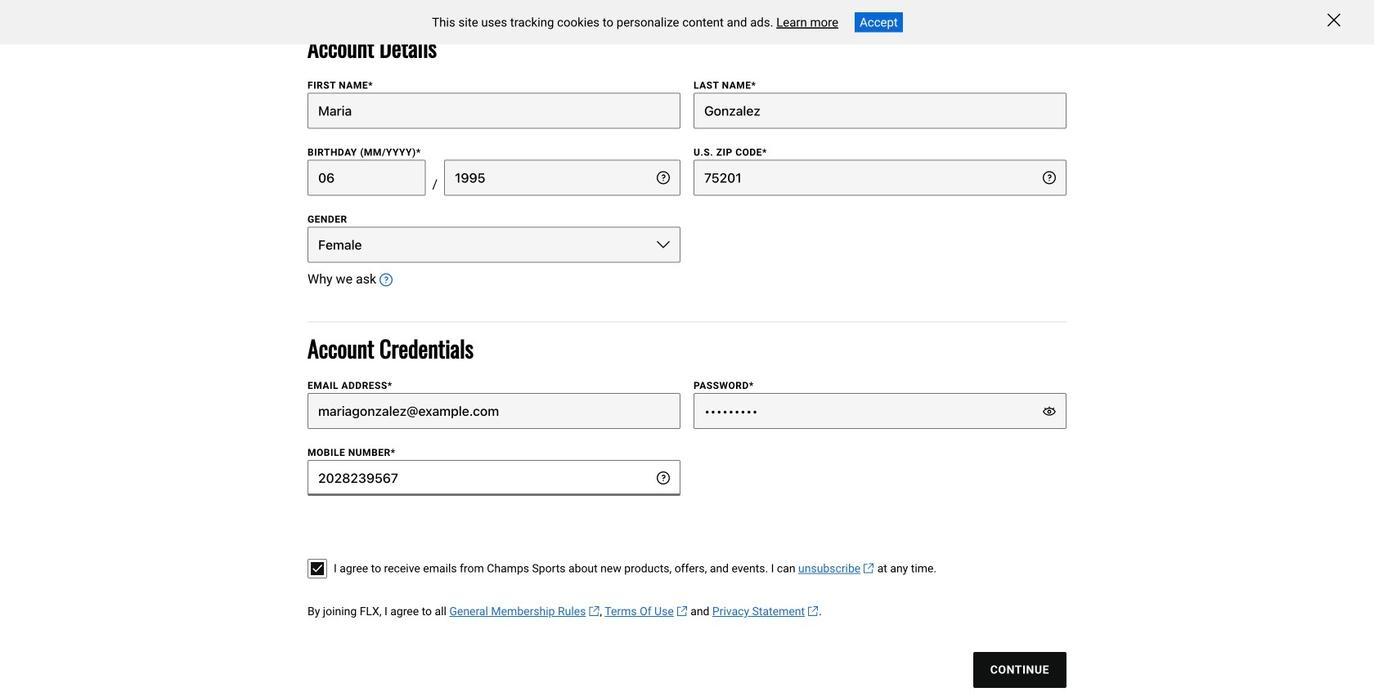 Task type: locate. For each thing, give the bounding box(es) containing it.
None text field
[[444, 160, 681, 196], [694, 160, 1067, 196], [444, 160, 681, 196], [694, 160, 1067, 196]]

2 vertical spatial more information image
[[657, 472, 670, 485]]

close image
[[1328, 13, 1341, 27]]

more information image
[[1043, 171, 1056, 184], [380, 274, 393, 287], [657, 472, 670, 485]]

1 horizontal spatial more information image
[[657, 472, 670, 485]]

1 vertical spatial more information image
[[380, 274, 393, 287]]

None telephone field
[[308, 461, 681, 497]]

required element
[[368, 80, 373, 91], [751, 80, 756, 91], [762, 147, 767, 158], [388, 381, 392, 392], [749, 381, 754, 392], [391, 448, 396, 459]]

None text field
[[308, 93, 681, 129], [694, 93, 1067, 129], [308, 160, 426, 196], [308, 93, 681, 129], [694, 93, 1067, 129], [308, 160, 426, 196]]

0 horizontal spatial more information image
[[380, 274, 393, 287]]

2 horizontal spatial more information image
[[1043, 171, 1056, 184]]

None password field
[[694, 394, 1067, 430]]

0 vertical spatial more information image
[[1043, 171, 1056, 184]]

None email field
[[308, 394, 681, 430]]



Task type: describe. For each thing, give the bounding box(es) containing it.
show password image
[[1043, 405, 1056, 418]]

more information image
[[657, 171, 670, 184]]

cookie banner region
[[0, 0, 1374, 45]]



